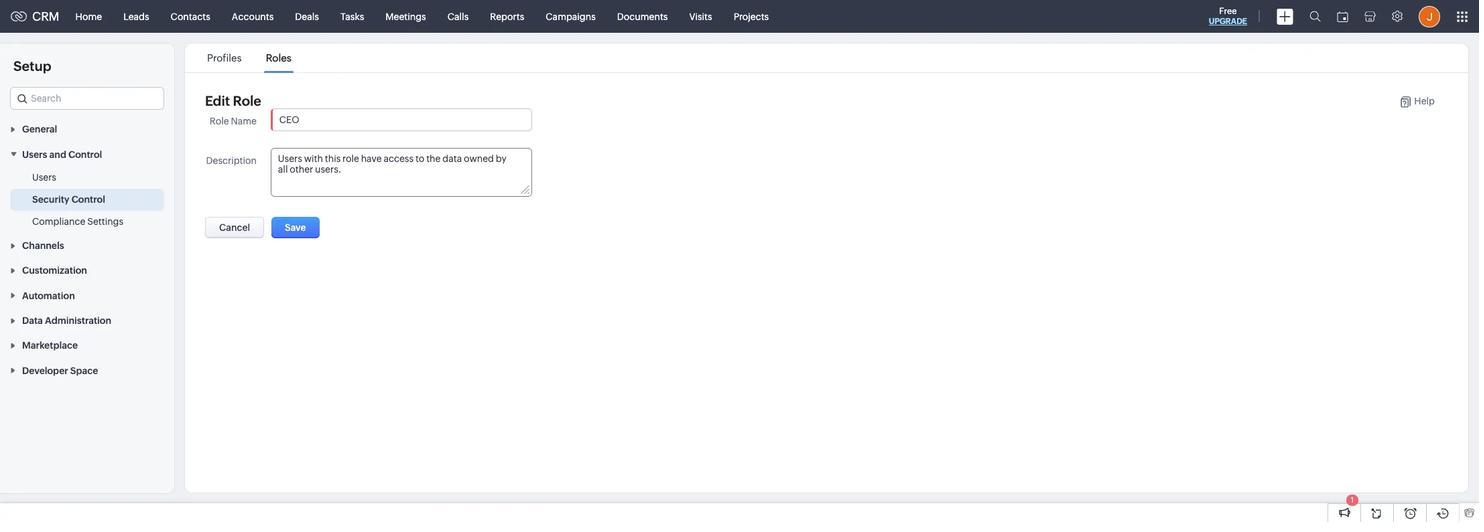 Task type: locate. For each thing, give the bounding box(es) containing it.
role down edit
[[210, 116, 229, 127]]

role name
[[210, 116, 257, 127]]

projects link
[[723, 0, 780, 33]]

1 vertical spatial control
[[71, 194, 105, 205]]

1 vertical spatial role
[[210, 116, 229, 127]]

None field
[[10, 87, 164, 110]]

administration
[[45, 316, 111, 326]]

list
[[195, 44, 304, 72]]

edit
[[205, 93, 230, 109]]

documents link
[[606, 0, 679, 33]]

roles
[[266, 52, 291, 64]]

crm
[[32, 9, 59, 23]]

roles link
[[264, 52, 294, 64]]

visits link
[[679, 0, 723, 33]]

channels button
[[0, 233, 174, 258]]

role
[[233, 93, 261, 109], [210, 116, 229, 127]]

0 vertical spatial users
[[22, 149, 47, 160]]

and
[[49, 149, 66, 160]]

0 vertical spatial role
[[233, 93, 261, 109]]

users for users and control
[[22, 149, 47, 160]]

customization
[[22, 266, 87, 276]]

None text field
[[271, 149, 531, 196]]

settings
[[87, 216, 123, 227]]

None text field
[[271, 109, 531, 131]]

accounts
[[232, 11, 274, 22]]

role up 'name'
[[233, 93, 261, 109]]

users up 'security'
[[32, 172, 56, 183]]

campaigns link
[[535, 0, 606, 33]]

create menu element
[[1269, 0, 1302, 33]]

security control
[[32, 194, 105, 205]]

automation button
[[0, 283, 174, 308]]

users inside region
[[32, 172, 56, 183]]

general
[[22, 124, 57, 135]]

control up compliance settings link
[[71, 194, 105, 205]]

1 vertical spatial users
[[32, 172, 56, 183]]

users inside dropdown button
[[22, 149, 47, 160]]

help
[[1415, 96, 1435, 107]]

crm link
[[11, 9, 59, 23]]

save button
[[272, 217, 319, 239]]

control
[[68, 149, 102, 160], [71, 194, 105, 205]]

channels
[[22, 241, 64, 251]]

developer
[[22, 366, 68, 377]]

data administration button
[[0, 308, 174, 333]]

0 horizontal spatial role
[[210, 116, 229, 127]]

create menu image
[[1277, 8, 1294, 24]]

0 vertical spatial control
[[68, 149, 102, 160]]

projects
[[734, 11, 769, 22]]

space
[[70, 366, 98, 377]]

users left and
[[22, 149, 47, 160]]

control down general dropdown button
[[68, 149, 102, 160]]

1
[[1351, 497, 1354, 505]]

home
[[75, 11, 102, 22]]

users and control
[[22, 149, 102, 160]]

setup
[[13, 58, 51, 74]]

developer space button
[[0, 358, 174, 383]]

profiles link
[[205, 52, 244, 64]]

deals
[[295, 11, 319, 22]]

calls
[[448, 11, 469, 22]]

accounts link
[[221, 0, 284, 33]]

customization button
[[0, 258, 174, 283]]

marketplace button
[[0, 333, 174, 358]]

campaigns
[[546, 11, 596, 22]]

control inside dropdown button
[[68, 149, 102, 160]]

cancel
[[219, 223, 250, 233]]

home link
[[65, 0, 113, 33]]

profiles
[[207, 52, 242, 64]]

developer space
[[22, 366, 98, 377]]

data administration
[[22, 316, 111, 326]]

users
[[22, 149, 47, 160], [32, 172, 56, 183]]

description
[[206, 156, 257, 166]]

contacts
[[171, 11, 210, 22]]

users link
[[32, 171, 56, 184]]

leads
[[123, 11, 149, 22]]



Task type: describe. For each thing, give the bounding box(es) containing it.
profile element
[[1411, 0, 1448, 33]]

reports link
[[479, 0, 535, 33]]

compliance settings
[[32, 216, 123, 227]]

leads link
[[113, 0, 160, 33]]

compliance
[[32, 216, 85, 227]]

edit role
[[205, 93, 261, 109]]

general button
[[0, 117, 174, 142]]

free
[[1219, 6, 1237, 16]]

deals link
[[284, 0, 330, 33]]

name
[[231, 116, 257, 127]]

cancel link
[[205, 217, 272, 239]]

control inside region
[[71, 194, 105, 205]]

documents
[[617, 11, 668, 22]]

contacts link
[[160, 0, 221, 33]]

meetings
[[386, 11, 426, 22]]

reports
[[490, 11, 524, 22]]

list containing profiles
[[195, 44, 304, 72]]

users and control region
[[0, 167, 174, 233]]

tasks link
[[330, 0, 375, 33]]

tasks
[[340, 11, 364, 22]]

cancel button
[[205, 217, 264, 239]]

upgrade
[[1209, 17, 1247, 26]]

marketplace
[[22, 341, 78, 352]]

save
[[285, 223, 306, 233]]

users and control button
[[0, 142, 174, 167]]

search element
[[1302, 0, 1329, 33]]

calls link
[[437, 0, 479, 33]]

visits
[[689, 11, 712, 22]]

search image
[[1310, 11, 1321, 22]]

free upgrade
[[1209, 6, 1247, 26]]

calendar image
[[1337, 11, 1349, 22]]

1 horizontal spatial role
[[233, 93, 261, 109]]

meetings link
[[375, 0, 437, 33]]

security
[[32, 194, 69, 205]]

profile image
[[1419, 6, 1440, 27]]

data
[[22, 316, 43, 326]]

users for users
[[32, 172, 56, 183]]

automation
[[22, 291, 75, 301]]

Search text field
[[11, 88, 164, 109]]

security control link
[[32, 193, 105, 206]]

compliance settings link
[[32, 215, 123, 228]]



Task type: vqa. For each thing, say whether or not it's contained in the screenshot.
text field
yes



